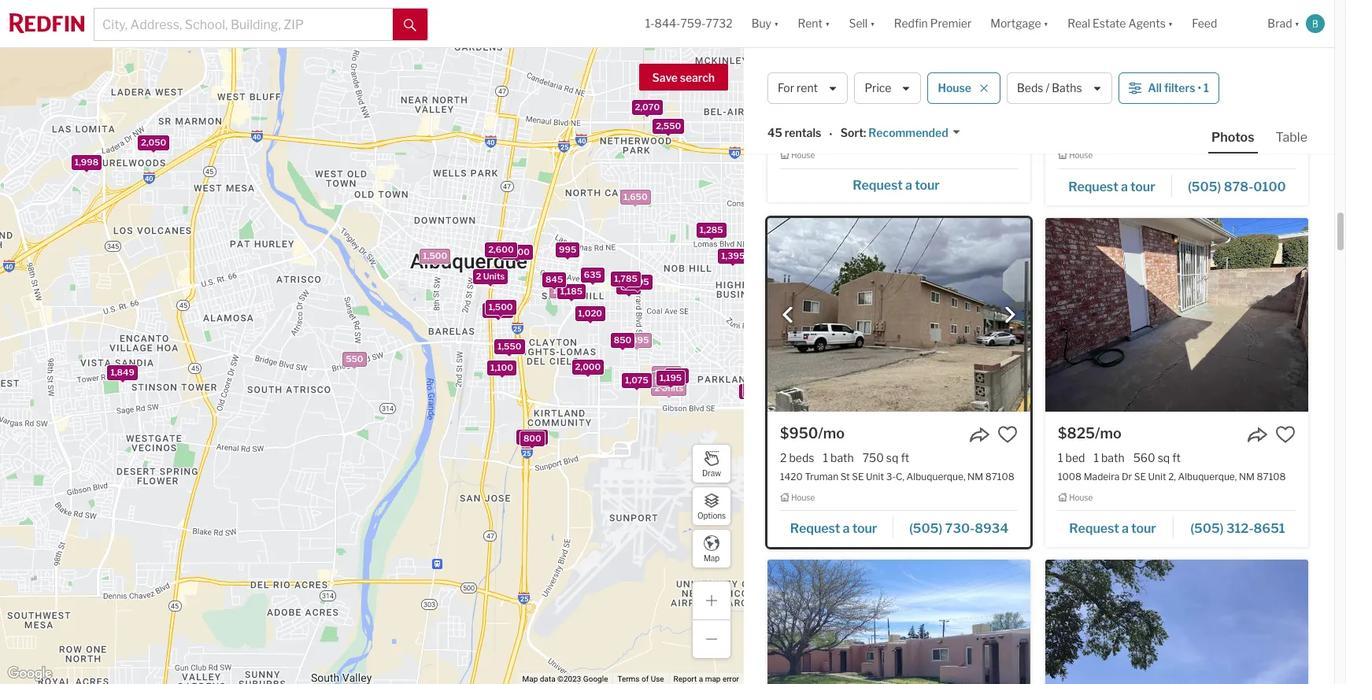 Task type: vqa. For each thing, say whether or not it's contained in the screenshot.
Unit for $825 /mo
yes



Task type: locate. For each thing, give the bounding box(es) containing it.
se for $950 /mo
[[852, 471, 864, 483]]

1 vertical spatial 2,550
[[520, 432, 545, 443]]

(505)
[[1188, 179, 1222, 194], [909, 521, 943, 536], [1191, 521, 1224, 536]]

1 up madeira
[[1094, 451, 1099, 464]]

1322
[[1058, 128, 1080, 140]]

request a tour button down st
[[780, 516, 894, 540]]

photo of 3531 ross ave se, albuquerque, nm 87106 image
[[768, 0, 1031, 69]]

1 vertical spatial favorite button checkbox
[[1276, 424, 1296, 445]]

878-
[[1224, 179, 1254, 194]]

request a tour down pedro
[[1069, 179, 1156, 194]]

985
[[620, 281, 637, 292]]

request a tour down recommended
[[853, 178, 940, 193]]

request down madeira
[[1070, 521, 1120, 536]]

1 horizontal spatial 2,550
[[656, 120, 681, 131]]

1 horizontal spatial 1,500
[[488, 301, 513, 312]]

tour down 1008 madeira dr se unit 2, albuquerque, nm 87108
[[1132, 521, 1157, 536]]

1 bed up 3531
[[780, 108, 807, 122]]

▾ right rent
[[825, 17, 830, 30]]

0 vertical spatial map
[[704, 553, 720, 563]]

a down pedro
[[1121, 179, 1128, 194]]

0 horizontal spatial 1,500
[[423, 250, 447, 261]]

8934
[[975, 521, 1009, 536]]

(505) 312-8651 link
[[1174, 514, 1296, 541]]

1,500 left 2,600
[[423, 250, 447, 261]]

1 bath
[[1101, 108, 1132, 122], [823, 451, 854, 464], [1094, 451, 1125, 464]]

a down st
[[843, 521, 850, 536]]

map inside "button"
[[704, 553, 720, 563]]

tour for (505) 730-8934
[[853, 521, 877, 536]]

1 bath up madeira
[[1094, 451, 1125, 464]]

• inside button
[[1198, 81, 1202, 95]]

1 vertical spatial 1 bed
[[1058, 451, 1085, 464]]

redfin premier
[[894, 17, 972, 30]]

2 down 1,095
[[654, 383, 660, 394]]

975
[[654, 374, 671, 385]]

rentals
[[878, 64, 941, 84]]

/mo for $970
[[818, 82, 844, 99]]

0 vertical spatial 1,395
[[721, 251, 745, 262]]

2 beds
[[780, 451, 815, 464]]

units down the 970
[[662, 383, 683, 394]]

house down 45 rentals •
[[791, 150, 815, 160]]

tour for (505) 878-0100
[[1131, 179, 1156, 194]]

ft
[[901, 451, 910, 464], [1173, 451, 1181, 464]]

1 favorite button image from the top
[[998, 82, 1018, 102]]

bath up madeira
[[1102, 451, 1125, 464]]

2 horizontal spatial 87108
[[1288, 128, 1317, 140]]

data
[[540, 675, 556, 684]]

map
[[705, 675, 721, 684]]

0 vertical spatial 1 bed
[[780, 108, 807, 122]]

750 sq ft
[[863, 451, 910, 464]]

request for (505) 730-8934
[[790, 521, 840, 536]]

0 horizontal spatial sq
[[887, 451, 899, 464]]

1 ft from the left
[[901, 451, 910, 464]]

(505) left 730-
[[909, 521, 943, 536]]

▾ for brad ▾
[[1295, 17, 1300, 30]]

0 vertical spatial 995
[[559, 244, 576, 255]]

2 horizontal spatial 2
[[780, 451, 787, 464]]

dr right pedro
[[1129, 128, 1140, 140]]

submit search image
[[404, 19, 417, 31]]

1 inside button
[[1204, 81, 1209, 95]]

beds / baths
[[1017, 81, 1082, 95]]

1 vertical spatial units
[[662, 383, 683, 394]]

2,550
[[656, 120, 681, 131], [520, 432, 545, 443]]

house down the 1008
[[1069, 493, 1093, 502]]

se for $825 /mo
[[1134, 471, 1146, 483]]

1,395 down 1,285
[[721, 251, 745, 262]]

1 vertical spatial bed
[[1066, 451, 1085, 464]]

favorite button checkbox
[[998, 82, 1018, 102], [1276, 424, 1296, 445]]

$950
[[780, 425, 818, 441]]

5 ▾ from the left
[[1168, 17, 1174, 30]]

draw button
[[692, 444, 732, 483]]

2,070
[[635, 102, 660, 113]]

1 bath up st
[[823, 451, 854, 464]]

bath up st
[[831, 451, 854, 464]]

2 units down the 970
[[654, 383, 683, 394]]

(505) 312-8651
[[1191, 521, 1286, 536]]

unit left 2,
[[1148, 471, 1167, 483]]

user photo image
[[1306, 14, 1325, 33]]

map button
[[692, 529, 732, 569]]

all filters • 1 button
[[1119, 72, 1220, 104]]

2 left the beds
[[780, 451, 787, 464]]

favorite button image left $825
[[998, 424, 1018, 445]]

4 ▾ from the left
[[1044, 17, 1049, 30]]

1 ▾ from the left
[[774, 17, 779, 30]]

house for $950 /mo
[[791, 493, 815, 502]]

sq right 560
[[1158, 451, 1170, 464]]

se
[[1142, 128, 1154, 140], [852, 471, 864, 483], [1134, 471, 1146, 483]]

87108
[[1288, 128, 1317, 140], [986, 471, 1015, 483], [1257, 471, 1286, 483]]

request for (505) 312-8651
[[1070, 521, 1120, 536]]

a down 1008 madeira dr se unit 2, albuquerque, nm 87108
[[1122, 521, 1129, 536]]

1 right filters
[[1204, 81, 1209, 95]]

/mo for $985
[[1096, 82, 1123, 99]]

845
[[545, 274, 563, 285]]

request down truman
[[790, 521, 840, 536]]

995
[[559, 244, 576, 255], [742, 386, 759, 397]]

sq up 3-
[[887, 451, 899, 464]]

sell ▾ button
[[849, 0, 875, 47]]

1 sq from the left
[[887, 451, 899, 464]]

map for map data ©2023 google
[[523, 675, 538, 684]]

request a tour for (505) 730-8934
[[790, 521, 877, 536]]

1
[[1204, 81, 1209, 95], [780, 108, 785, 122], [1101, 108, 1106, 122], [823, 451, 828, 464], [1058, 451, 1063, 464], [1094, 451, 1099, 464]]

6 ▾ from the left
[[1295, 17, 1300, 30]]

1 vertical spatial 2
[[654, 383, 660, 394]]

▾ right 'buy'
[[774, 17, 779, 30]]

2 favorite button image from the top
[[998, 424, 1018, 445]]

bed for $970
[[788, 108, 807, 122]]

bed up the 1008
[[1066, 451, 1085, 464]]

map for map
[[704, 553, 720, 563]]

0 horizontal spatial 995
[[559, 244, 576, 255]]

2 left 845
[[476, 271, 481, 282]]

$985
[[1058, 82, 1096, 99]]

3 ▾ from the left
[[870, 17, 875, 30]]

ave
[[829, 128, 846, 140]]

tour
[[915, 178, 940, 193], [1131, 179, 1156, 194], [853, 521, 877, 536], [1132, 521, 1157, 536]]

0 horizontal spatial 2
[[476, 271, 481, 282]]

87108 for 1322 san pedro dr se unit unitd, albuquerque, nm 87108
[[1288, 128, 1317, 140]]

1420
[[780, 471, 803, 483]]

favorite button checkbox
[[998, 424, 1018, 445]]

0 vertical spatial units
[[483, 271, 505, 282]]

2 ft from the left
[[1173, 451, 1181, 464]]

real estate agents ▾
[[1068, 17, 1174, 30]]

terms
[[618, 675, 640, 684]]

1 horizontal spatial sq
[[1158, 451, 1170, 464]]

0 vertical spatial 2 units
[[476, 271, 505, 282]]

▾ right mortgage
[[1044, 17, 1049, 30]]

87108 right photos button
[[1288, 128, 1317, 140]]

request a tour down st
[[790, 521, 877, 536]]

1 horizontal spatial ft
[[1173, 451, 1181, 464]]

a down recommended
[[906, 178, 913, 193]]

•
[[1198, 81, 1202, 95], [829, 127, 833, 141]]

bed up 45 rentals •
[[788, 108, 807, 122]]

1 bed for $825
[[1058, 451, 1085, 464]]

unit
[[1156, 128, 1174, 140], [866, 471, 884, 483], [1148, 471, 1167, 483]]

madeira
[[1084, 471, 1120, 483]]

unit left 3-
[[866, 471, 884, 483]]

▾ right brad at the right
[[1295, 17, 1300, 30]]

save search button
[[639, 64, 728, 91]]

nm left 87106
[[925, 128, 941, 140]]

report a map error link
[[674, 675, 739, 684]]

▾ for sell ▾
[[870, 17, 875, 30]]

terms of use link
[[618, 675, 664, 684]]

1 vertical spatial •
[[829, 127, 833, 141]]

1 horizontal spatial map
[[704, 553, 720, 563]]

request a tour button for (505) 878-0100
[[1058, 174, 1172, 197]]

0 vertical spatial 1,500
[[423, 250, 447, 261]]

for rent button
[[768, 72, 848, 104]]

• right filters
[[1198, 81, 1202, 95]]

albuquerque, right se,
[[864, 128, 923, 140]]

1 vertical spatial 1,500
[[488, 301, 513, 312]]

1 vertical spatial 2 units
[[654, 383, 683, 394]]

dr right madeira
[[1122, 471, 1132, 483]]

house down 1420 on the bottom right of the page
[[791, 493, 815, 502]]

(505) 730-8934 link
[[894, 514, 1018, 541]]

1,500 up 1,550
[[488, 301, 513, 312]]

0 horizontal spatial 1,395
[[625, 335, 649, 346]]

1,849
[[110, 367, 134, 378]]

bath for $825 /mo
[[1102, 451, 1125, 464]]

1,185
[[560, 286, 582, 297]]

• inside 45 rentals •
[[829, 127, 833, 141]]

1 horizontal spatial units
[[662, 383, 683, 394]]

2 ▾ from the left
[[825, 17, 830, 30]]

a
[[906, 178, 913, 193], [1121, 179, 1128, 194], [843, 521, 850, 536], [1122, 521, 1129, 536], [699, 675, 703, 684]]

nm right photos
[[1270, 128, 1286, 140]]

a for (505) 878-0100
[[1121, 179, 1128, 194]]

0 horizontal spatial map
[[523, 675, 538, 684]]

1 horizontal spatial 87108
[[1257, 471, 1286, 483]]

tour down 1322 san pedro dr se unit unitd, albuquerque, nm 87108
[[1131, 179, 1156, 194]]

750
[[863, 451, 884, 464]]

buy ▾ button
[[752, 0, 779, 47]]

▾ right the sell
[[870, 17, 875, 30]]

1,100
[[490, 362, 513, 373]]

request a tour for (505) 312-8651
[[1070, 521, 1157, 536]]

1 vertical spatial map
[[523, 675, 538, 684]]

1 horizontal spatial 2 units
[[654, 383, 683, 394]]

(505) for $825 /mo
[[1191, 521, 1224, 536]]

feed
[[1192, 17, 1218, 30]]

0 horizontal spatial 87108
[[986, 471, 1015, 483]]

1008
[[1058, 471, 1082, 483]]

0 vertical spatial favorite button image
[[998, 82, 1018, 102]]

1 vertical spatial favorite button image
[[998, 424, 1018, 445]]

0 vertical spatial bed
[[788, 108, 807, 122]]

bath for $950 /mo
[[831, 451, 854, 464]]

mortgage ▾ button
[[991, 0, 1049, 47]]

photo of 1008 madeira dr se unit 2, albuquerque, nm 87108 image
[[1046, 218, 1309, 411]]

(505) left 878-
[[1188, 179, 1222, 194]]

• right ross
[[829, 127, 833, 141]]

request a tour button down madeira
[[1058, 516, 1174, 540]]

request a tour button for (505) 730-8934
[[780, 516, 894, 540]]

1 horizontal spatial •
[[1198, 81, 1202, 95]]

1,075
[[625, 375, 648, 386]]

87108 for 1420 truman st se unit 3-c, albuquerque, nm 87108
[[986, 471, 1015, 483]]

pedro
[[1101, 128, 1127, 140]]

1 vertical spatial 1,395
[[625, 335, 649, 346]]

▾ inside sell ▾ dropdown button
[[870, 17, 875, 30]]

0 horizontal spatial 2,550
[[520, 432, 545, 443]]

• for 45 rentals •
[[829, 127, 833, 141]]

87108 down favorite button checkbox
[[986, 471, 1015, 483]]

0 horizontal spatial favorite button checkbox
[[998, 82, 1018, 102]]

▾ inside mortgage ▾ dropdown button
[[1044, 17, 1049, 30]]

map region
[[0, 0, 849, 684]]

unit left unitd,
[[1156, 128, 1174, 140]]

map left data
[[523, 675, 538, 684]]

1 horizontal spatial 995
[[742, 386, 759, 397]]

all filters • 1
[[1148, 81, 1209, 95]]

ft up 2,
[[1173, 451, 1181, 464]]

favorite button image
[[998, 82, 1018, 102], [998, 424, 1018, 445]]

▾
[[774, 17, 779, 30], [825, 17, 830, 30], [870, 17, 875, 30], [1044, 17, 1049, 30], [1168, 17, 1174, 30], [1295, 17, 1300, 30]]

$950 /mo
[[780, 425, 845, 441]]

759-
[[681, 17, 706, 30]]

a for (505) 312-8651
[[1122, 521, 1129, 536]]

se down 560
[[1134, 471, 1146, 483]]

house left remove house icon
[[938, 81, 972, 95]]

1 bath for $950 /mo
[[823, 451, 854, 464]]

$970
[[780, 82, 818, 99]]

estate
[[1093, 17, 1126, 30]]

0 horizontal spatial •
[[829, 127, 833, 141]]

1-
[[646, 17, 655, 30]]

850
[[614, 335, 631, 346]]

(505) for $950 /mo
[[909, 521, 943, 536]]

1,285
[[699, 224, 723, 235]]

▾ for buy ▾
[[774, 17, 779, 30]]

se right st
[[852, 471, 864, 483]]

0 vertical spatial 2,550
[[656, 120, 681, 131]]

ft for $950 /mo
[[901, 451, 910, 464]]

City, Address, School, Building, ZIP search field
[[94, 9, 393, 40]]

beds
[[1017, 81, 1044, 95]]

ft up 'c,'
[[901, 451, 910, 464]]

1322 san pedro dr se unit unitd, albuquerque, nm 87108
[[1058, 128, 1317, 140]]

se right pedro
[[1142, 128, 1154, 140]]

house inside button
[[938, 81, 972, 95]]

1 horizontal spatial 1 bed
[[1058, 451, 1085, 464]]

0 horizontal spatial bed
[[788, 108, 807, 122]]

buy
[[752, 17, 772, 30]]

favorite button image right remove house icon
[[998, 82, 1018, 102]]

1,195
[[659, 372, 682, 383]]

request down san
[[1069, 179, 1119, 194]]

albuquerque rentals
[[768, 64, 941, 84]]

request a tour button for (505) 312-8651
[[1058, 516, 1174, 540]]

0 horizontal spatial 1 bed
[[780, 108, 807, 122]]

1 vertical spatial 995
[[742, 386, 759, 397]]

albuquerque
[[768, 64, 874, 84]]

1 bed up the 1008
[[1058, 451, 1085, 464]]

▾ inside rent ▾ dropdown button
[[825, 17, 830, 30]]

albuquerque,
[[864, 128, 923, 140], [1209, 128, 1268, 140], [907, 471, 966, 483], [1178, 471, 1237, 483]]

▾ right agents
[[1168, 17, 1174, 30]]

/
[[1046, 81, 1050, 95]]

beds
[[789, 451, 815, 464]]

units down 2,600
[[483, 271, 505, 282]]

1 horizontal spatial bed
[[1066, 451, 1085, 464]]

0 horizontal spatial ft
[[901, 451, 910, 464]]

• for all filters • 1
[[1198, 81, 1202, 95]]

0 vertical spatial favorite button checkbox
[[998, 82, 1018, 102]]

nm up the (505) 312-8651 link
[[1239, 471, 1255, 483]]

2 sq from the left
[[1158, 451, 1170, 464]]

87108 down favorite button image
[[1257, 471, 1286, 483]]

request a tour down madeira
[[1070, 521, 1157, 536]]

map down options at bottom right
[[704, 553, 720, 563]]

error
[[723, 675, 739, 684]]

nm up 730-
[[968, 471, 984, 483]]

request a tour button down pedro
[[1058, 174, 1172, 197]]

favorite button image for $970 /mo
[[998, 82, 1018, 102]]

brad
[[1268, 17, 1293, 30]]

1 up pedro
[[1101, 108, 1106, 122]]

0 vertical spatial •
[[1198, 81, 1202, 95]]

(505) left the '312-'
[[1191, 521, 1224, 536]]

tour down 1420 truman st se unit 3-c, albuquerque, nm 87108
[[853, 521, 877, 536]]

rentals
[[785, 126, 822, 140]]

▾ inside buy ▾ dropdown button
[[774, 17, 779, 30]]

favorite button checkbox for $970 /mo
[[998, 82, 1018, 102]]

request down 3531 ross ave se, albuquerque, nm 87106
[[853, 178, 903, 193]]

1 horizontal spatial 1,395
[[721, 251, 745, 262]]

1 horizontal spatial favorite button checkbox
[[1276, 424, 1296, 445]]

albuquerque, right 2,
[[1178, 471, 1237, 483]]

8651
[[1254, 521, 1286, 536]]

1,395 up 1,075
[[625, 335, 649, 346]]

2 units down 2,600
[[476, 271, 505, 282]]



Task type: describe. For each thing, give the bounding box(es) containing it.
ft for $825 /mo
[[1173, 451, 1181, 464]]

price button
[[855, 72, 922, 104]]

albuquerque, right unitd,
[[1209, 128, 1268, 140]]

map data ©2023 google
[[523, 675, 608, 684]]

800
[[523, 433, 541, 444]]

1 horizontal spatial 2
[[654, 383, 660, 394]]

45
[[768, 126, 783, 140]]

2,000
[[575, 361, 601, 372]]

1,595
[[625, 277, 649, 288]]

save
[[652, 71, 678, 84]]

3531
[[780, 128, 803, 140]]

1-844-759-7732
[[646, 17, 733, 30]]

buy ▾
[[752, 17, 779, 30]]

tour down recommended button
[[915, 178, 940, 193]]

1 up truman
[[823, 451, 828, 464]]

2 vertical spatial 2
[[780, 451, 787, 464]]

real
[[1068, 17, 1091, 30]]

2,
[[1169, 471, 1176, 483]]

options
[[698, 511, 726, 520]]

1008 madeira dr se unit 2, albuquerque, nm 87108
[[1058, 471, 1286, 483]]

price
[[865, 81, 892, 95]]

save search
[[652, 71, 715, 84]]

house for $970 /mo
[[791, 150, 815, 160]]

a left map
[[699, 675, 703, 684]]

/mo for $950
[[818, 425, 845, 441]]

sort :
[[841, 126, 866, 140]]

unit for $950 /mo
[[866, 471, 884, 483]]

sort
[[841, 126, 864, 140]]

▾ for rent ▾
[[825, 17, 830, 30]]

/mo for $825
[[1095, 425, 1122, 441]]

a for (505) 730-8934
[[843, 521, 850, 536]]

sq for $825 /mo
[[1158, 451, 1170, 464]]

(505) 730-8934
[[909, 521, 1009, 536]]

©2023
[[558, 675, 581, 684]]

house down san
[[1069, 150, 1093, 160]]

0 horizontal spatial units
[[483, 271, 505, 282]]

recommended
[[869, 126, 949, 140]]

rent ▾ button
[[798, 0, 830, 47]]

$825 /mo
[[1058, 425, 1122, 441]]

previous button image
[[780, 307, 796, 323]]

request a tour for (505) 878-0100
[[1069, 179, 1156, 194]]

next button image
[[1002, 307, 1018, 323]]

45 rentals •
[[768, 126, 833, 141]]

1,550
[[497, 341, 521, 352]]

unit for $825 /mo
[[1148, 471, 1167, 483]]

1 bath for $825 /mo
[[1094, 451, 1125, 464]]

beds / baths button
[[1007, 72, 1113, 104]]

(505) 878-0100 link
[[1172, 172, 1296, 199]]

tour for (505) 312-8651
[[1132, 521, 1157, 536]]

albuquerque, right 'c,'
[[907, 471, 966, 483]]

request a tour button down recommended
[[780, 172, 1018, 196]]

730-
[[945, 521, 975, 536]]

3-
[[886, 471, 896, 483]]

terms of use
[[618, 675, 664, 684]]

all
[[1148, 81, 1162, 95]]

950
[[746, 385, 764, 396]]

2,400
[[504, 246, 530, 258]]

1 up the 1008
[[1058, 451, 1063, 464]]

house for $825 /mo
[[1069, 493, 1093, 502]]

0100
[[1254, 179, 1287, 194]]

$970 /mo
[[780, 82, 844, 99]]

rent ▾ button
[[789, 0, 840, 47]]

feed button
[[1183, 0, 1259, 47]]

bath up pedro
[[1109, 108, 1132, 122]]

favorite button image for $950 /mo
[[998, 424, 1018, 445]]

premier
[[931, 17, 972, 30]]

brad ▾
[[1268, 17, 1300, 30]]

photo of 1322 san pedro dr se unit unitd, albuquerque, nm 87108 image
[[1046, 0, 1309, 69]]

favorite button image
[[1276, 424, 1296, 445]]

filters
[[1165, 81, 1196, 95]]

970
[[668, 370, 686, 381]]

sq for $950 /mo
[[887, 451, 899, 464]]

0 vertical spatial dr
[[1129, 128, 1140, 140]]

▾ inside real estate agents ▾ link
[[1168, 17, 1174, 30]]

0 horizontal spatial 2 units
[[476, 271, 505, 282]]

1,650
[[623, 192, 647, 203]]

photos button
[[1209, 129, 1273, 154]]

favorite button checkbox for $825 /mo
[[1276, 424, 1296, 445]]

1 vertical spatial dr
[[1122, 471, 1132, 483]]

house button
[[928, 72, 1001, 104]]

1 up 45
[[780, 108, 785, 122]]

truman
[[805, 471, 839, 483]]

312-
[[1227, 521, 1254, 536]]

sell
[[849, 17, 868, 30]]

1,450
[[553, 285, 577, 296]]

use
[[651, 675, 664, 684]]

real estate agents ▾ button
[[1058, 0, 1183, 47]]

1,000
[[485, 305, 510, 316]]

agents
[[1129, 17, 1166, 30]]

1 bath up pedro
[[1101, 108, 1132, 122]]

2,050
[[141, 137, 166, 148]]

photo of 3500 ross ave se unit unita, albuquerque, nm 87106 image
[[768, 560, 1031, 684]]

7732
[[706, 17, 733, 30]]

560
[[1134, 451, 1156, 464]]

google image
[[4, 664, 56, 684]]

1,095
[[654, 367, 679, 378]]

photo of 1420 truman st se unit 3-c, albuquerque, nm 87108 image
[[768, 218, 1031, 411]]

1 bed for $970
[[780, 108, 807, 122]]

550
[[345, 354, 363, 365]]

remove house image
[[980, 83, 989, 93]]

recommended button
[[866, 125, 961, 141]]

se,
[[848, 128, 862, 140]]

▾ for mortgage ▾
[[1044, 17, 1049, 30]]

request for (505) 878-0100
[[1069, 179, 1119, 194]]

625
[[617, 273, 634, 284]]

baths
[[1052, 81, 1082, 95]]

photo of 1714 coal pl se unit 1716, albuquerque, nm 87106 image
[[1046, 560, 1309, 684]]

redfin
[[894, 17, 928, 30]]

c,
[[896, 471, 905, 483]]

0 vertical spatial 2
[[476, 271, 481, 282]]

rent
[[798, 17, 823, 30]]

rent ▾
[[798, 17, 830, 30]]

2,600
[[488, 244, 513, 255]]

photos
[[1212, 130, 1255, 145]]

options button
[[692, 487, 732, 526]]

bed for $825
[[1066, 451, 1085, 464]]



